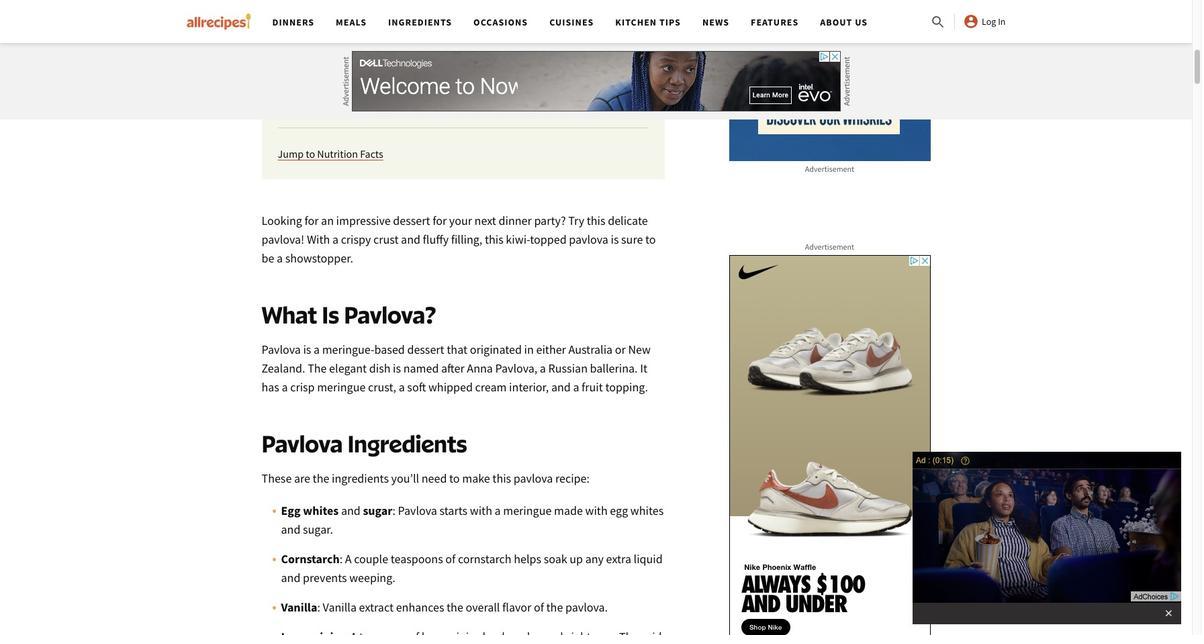 Task type: vqa. For each thing, say whether or not it's contained in the screenshot.
: for Pavlova
yes



Task type: locate. For each thing, give the bounding box(es) containing it.
of right teaspoons
[[446, 551, 456, 567]]

2 30 from the left
[[536, 35, 548, 50]]

0 vertical spatial :
[[393, 503, 396, 519]]

with left egg
[[586, 503, 608, 519]]

1 horizontal spatial with
[[586, 503, 608, 519]]

1 vertical spatial meringue
[[503, 503, 552, 519]]

in
[[999, 15, 1006, 28]]

additional
[[536, 16, 591, 31]]

: a couple teaspoons of cornstarch helps soak up any extra liquid and prevents weeping.
[[281, 551, 663, 586]]

1 vertical spatial of
[[534, 600, 544, 615]]

for up fluffy
[[433, 213, 447, 228]]

: left a
[[340, 551, 343, 567]]

pavlova up are
[[262, 429, 343, 458]]

mins down dinners link
[[292, 35, 317, 50]]

mins inside additional time: 30 mins
[[550, 35, 575, 50]]

to right sure
[[646, 232, 656, 247]]

1 horizontal spatial the
[[447, 600, 464, 615]]

is right dish
[[393, 361, 401, 376]]

showstopper.
[[285, 250, 353, 266]]

0 horizontal spatial for
[[305, 213, 319, 228]]

time: inside cook time: 1 hr
[[436, 16, 467, 31]]

a down either
[[540, 361, 546, 376]]

us
[[855, 16, 868, 28]]

2 mins from the left
[[550, 35, 575, 50]]

party?
[[534, 213, 566, 228]]

pavlova down these are the ingredients you'll need to make this pavlova recipe:
[[398, 503, 437, 519]]

time: for cook time: 1 hr
[[436, 16, 467, 31]]

0 horizontal spatial meringue
[[317, 379, 366, 395]]

dessert inside pavlova is a meringue-based dessert that originated in either australia or new zealand. the elegant dish is named after anna pavlova, a russian ballerina. it has a crisp meringue crust, a soft whipped cream interior, and a fruit topping.
[[407, 342, 445, 357]]

dessert up fluffy
[[393, 213, 430, 228]]

occasions
[[474, 16, 528, 28]]

1 vanilla from the left
[[281, 600, 317, 615]]

pavlova down yield:
[[544, 94, 584, 109]]

2 horizontal spatial time:
[[594, 16, 624, 31]]

vanilla
[[281, 600, 317, 615], [323, 600, 357, 615]]

pavlova is a meringue-based dessert that originated in either australia or new zealand. the elegant dish is named after anna pavlova, a russian ballerina. it has a crisp meringue crust, a soft whipped cream interior, and a fruit topping.
[[262, 342, 653, 395]]

these
[[262, 471, 292, 486]]

pavlova left recipe:
[[514, 471, 553, 486]]

ingredients up you'll
[[348, 429, 467, 458]]

dessert
[[393, 213, 430, 228], [407, 342, 445, 357]]

2 vertical spatial :
[[317, 600, 320, 615]]

ingredients up hr
[[388, 16, 452, 28]]

this right "try"
[[587, 213, 606, 228]]

0 vertical spatial ingredients
[[388, 16, 452, 28]]

0 vertical spatial is
[[611, 232, 619, 247]]

0 horizontal spatial is
[[303, 342, 311, 357]]

crisp
[[290, 379, 315, 395]]

home image
[[186, 13, 251, 30]]

this right "make"
[[493, 471, 511, 486]]

: for pavlova
[[393, 503, 396, 519]]

1 time: from the left
[[305, 16, 336, 31]]

need
[[422, 471, 447, 486]]

0 vertical spatial dessert
[[393, 213, 430, 228]]

interior,
[[509, 379, 549, 395]]

pavlova for pavlova is a meringue-based dessert that originated in either australia or new zealand. the elegant dish is named after anna pavlova, a russian ballerina. it has a crisp meringue crust, a soft whipped cream interior, and a fruit topping.
[[262, 342, 301, 357]]

a left fruit
[[573, 379, 580, 395]]

1 horizontal spatial whites
[[631, 503, 664, 519]]

prevents
[[303, 570, 347, 586]]

2 whites from the left
[[631, 503, 664, 519]]

and down the egg
[[281, 522, 301, 537]]

cook
[[407, 16, 434, 31]]

navigation
[[262, 0, 931, 43]]

ingredients
[[388, 16, 452, 28], [348, 429, 467, 458]]

this
[[587, 213, 606, 228], [485, 232, 504, 247], [493, 471, 511, 486]]

1 inside yield: 1 pavlova
[[536, 94, 542, 109]]

facts
[[360, 147, 383, 160]]

0 vertical spatial to
[[306, 147, 315, 160]]

to
[[306, 147, 315, 160], [646, 232, 656, 247], [450, 471, 460, 486]]

30 inside additional time: 30 mins
[[536, 35, 548, 50]]

1 horizontal spatial 1
[[536, 94, 542, 109]]

3 time: from the left
[[594, 16, 624, 31]]

and right crust
[[401, 232, 421, 247]]

additional time: 30 mins
[[536, 16, 624, 50]]

: down you'll
[[393, 503, 396, 519]]

1 horizontal spatial mins
[[550, 35, 575, 50]]

and down russian
[[552, 379, 571, 395]]

topped
[[530, 232, 567, 247]]

1 left hr
[[407, 35, 413, 50]]

a
[[345, 551, 352, 567]]

30 for prep time: 30 mins
[[278, 35, 290, 50]]

mins inside prep time: 30 mins
[[292, 35, 317, 50]]

sugar
[[363, 503, 393, 519]]

30 inside prep time: 30 mins
[[278, 35, 290, 50]]

is up the
[[303, 342, 311, 357]]

time:
[[305, 16, 336, 31], [436, 16, 467, 31], [594, 16, 624, 31]]

fluffy
[[423, 232, 449, 247]]

for left an at the left
[[305, 213, 319, 228]]

and inside pavlova is a meringue-based dessert that originated in either australia or new zealand. the elegant dish is named after anna pavlova, a russian ballerina. it has a crisp meringue crust, a soft whipped cream interior, and a fruit topping.
[[552, 379, 571, 395]]

1 whites from the left
[[303, 503, 339, 519]]

meringue inside : pavlova starts with a meringue made with egg whites and sugar.
[[503, 503, 552, 519]]

time: inside additional time: 30 mins
[[594, 16, 624, 31]]

egg
[[281, 503, 301, 519]]

mins for additional
[[550, 35, 575, 50]]

0 horizontal spatial to
[[306, 147, 315, 160]]

whites
[[303, 503, 339, 519], [631, 503, 664, 519]]

0 vertical spatial 1
[[407, 35, 413, 50]]

1 horizontal spatial :
[[340, 551, 343, 567]]

meringue left made
[[503, 503, 552, 519]]

1 vertical spatial pavlova
[[569, 232, 609, 247]]

egg
[[610, 503, 628, 519]]

1 vertical spatial :
[[340, 551, 343, 567]]

make
[[462, 471, 490, 486]]

advertisement region
[[729, 0, 931, 161], [352, 51, 841, 112], [729, 255, 931, 636]]

2 horizontal spatial to
[[646, 232, 656, 247]]

ingredients link
[[388, 16, 452, 28]]

extra
[[606, 551, 632, 567]]

0 horizontal spatial whites
[[303, 503, 339, 519]]

the left pavlova.
[[547, 600, 563, 615]]

2 vertical spatial to
[[450, 471, 460, 486]]

1 vertical spatial 1
[[536, 94, 542, 109]]

: pavlova starts with a meringue made with egg whites and sugar.
[[281, 503, 664, 537]]

: inside : a couple teaspoons of cornstarch helps soak up any extra liquid and prevents weeping.
[[340, 551, 343, 567]]

pavlova
[[544, 94, 584, 109], [569, 232, 609, 247], [514, 471, 553, 486]]

pavlova inside looking for an impressive dessert for your next dinner party? try this delicate pavlova! with a crispy crust and fluffy filling, this kiwi-topped pavlova is sure to be a showstopper.
[[569, 232, 609, 247]]

: inside : pavlova starts with a meringue made with egg whites and sugar.
[[393, 503, 396, 519]]

1 30 from the left
[[278, 35, 290, 50]]

teaspoons
[[391, 551, 443, 567]]

1 horizontal spatial time:
[[436, 16, 467, 31]]

0 vertical spatial pavlova
[[544, 94, 584, 109]]

filling,
[[451, 232, 483, 247]]

1 horizontal spatial is
[[393, 361, 401, 376]]

1 horizontal spatial for
[[433, 213, 447, 228]]

cornstarch
[[458, 551, 512, 567]]

for
[[305, 213, 319, 228], [433, 213, 447, 228]]

1 vertical spatial to
[[646, 232, 656, 247]]

prep time: 30 mins
[[278, 16, 336, 50]]

0 horizontal spatial mins
[[292, 35, 317, 50]]

2 horizontal spatial :
[[393, 503, 396, 519]]

a right starts
[[495, 503, 501, 519]]

pavlova inside pavlova is a meringue-based dessert that originated in either australia or new zealand. the elegant dish is named after anna pavlova, a russian ballerina. it has a crisp meringue crust, a soft whipped cream interior, and a fruit topping.
[[262, 342, 301, 357]]

pavlova ingredients
[[262, 429, 467, 458]]

the left "overall"
[[447, 600, 464, 615]]

a up the
[[314, 342, 320, 357]]

or
[[615, 342, 626, 357]]

0 vertical spatial pavlova
[[262, 342, 301, 357]]

and inside : pavlova starts with a meringue made with egg whites and sugar.
[[281, 522, 301, 537]]

with right starts
[[470, 503, 493, 519]]

pavlova inside yield: 1 pavlova
[[544, 94, 584, 109]]

time: inside prep time: 30 mins
[[305, 16, 336, 31]]

pavlova up zealand.
[[262, 342, 301, 357]]

dish
[[369, 361, 391, 376]]

0 horizontal spatial 1
[[407, 35, 413, 50]]

0 horizontal spatial vanilla
[[281, 600, 317, 615]]

an
[[321, 213, 334, 228]]

kiwi-
[[506, 232, 530, 247]]

1 vertical spatial pavlova
[[262, 429, 343, 458]]

with
[[307, 232, 330, 247]]

1 vertical spatial ingredients
[[348, 429, 467, 458]]

a right 'has'
[[282, 379, 288, 395]]

crust
[[374, 232, 399, 247]]

is left sure
[[611, 232, 619, 247]]

1 down yield:
[[536, 94, 542, 109]]

impressive
[[336, 213, 391, 228]]

1
[[407, 35, 413, 50], [536, 94, 542, 109]]

: down prevents
[[317, 600, 320, 615]]

soak
[[544, 551, 568, 567]]

you'll
[[391, 471, 419, 486]]

30
[[278, 35, 290, 50], [536, 35, 548, 50]]

whites up sugar.
[[303, 503, 339, 519]]

0 horizontal spatial with
[[470, 503, 493, 519]]

0 horizontal spatial 30
[[278, 35, 290, 50]]

2 time: from the left
[[436, 16, 467, 31]]

to right jump
[[306, 147, 315, 160]]

1 horizontal spatial meringue
[[503, 503, 552, 519]]

and
[[401, 232, 421, 247], [552, 379, 571, 395], [341, 503, 361, 519], [281, 522, 301, 537], [281, 570, 301, 586]]

and inside : a couple teaspoons of cornstarch helps soak up any extra liquid and prevents weeping.
[[281, 570, 301, 586]]

the right are
[[313, 471, 330, 486]]

0 vertical spatial meringue
[[317, 379, 366, 395]]

a
[[333, 232, 339, 247], [277, 250, 283, 266], [314, 342, 320, 357], [540, 361, 546, 376], [282, 379, 288, 395], [399, 379, 405, 395], [573, 379, 580, 395], [495, 503, 501, 519]]

yield:
[[536, 75, 566, 91]]

pavlova down "try"
[[569, 232, 609, 247]]

0 horizontal spatial of
[[446, 551, 456, 567]]

0 horizontal spatial time:
[[305, 16, 336, 31]]

jump
[[278, 147, 304, 160]]

what
[[262, 300, 317, 329]]

dessert up named
[[407, 342, 445, 357]]

1 vertical spatial dessert
[[407, 342, 445, 357]]

30 down prep
[[278, 35, 290, 50]]

2 vanilla from the left
[[323, 600, 357, 615]]

meringue inside pavlova is a meringue-based dessert that originated in either australia or new zealand. the elegant dish is named after anna pavlova, a russian ballerina. it has a crisp meringue crust, a soft whipped cream interior, and a fruit topping.
[[317, 379, 366, 395]]

looking
[[262, 213, 302, 228]]

2 vertical spatial pavlova
[[514, 471, 553, 486]]

the
[[313, 471, 330, 486], [447, 600, 464, 615], [547, 600, 563, 615]]

meringue down elegant
[[317, 379, 366, 395]]

of inside : a couple teaspoons of cornstarch helps soak up any extra liquid and prevents weeping.
[[446, 551, 456, 567]]

whites inside : pavlova starts with a meringue made with egg whites and sugar.
[[631, 503, 664, 519]]

whites right egg
[[631, 503, 664, 519]]

0 vertical spatial this
[[587, 213, 606, 228]]

is inside looking for an impressive dessert for your next dinner party? try this delicate pavlova! with a crispy crust and fluffy filling, this kiwi-topped pavlova is sure to be a showstopper.
[[611, 232, 619, 247]]

after
[[442, 361, 465, 376]]

1 horizontal spatial 30
[[536, 35, 548, 50]]

pavlova for pavlova ingredients
[[262, 429, 343, 458]]

0 vertical spatial of
[[446, 551, 456, 567]]

2 vertical spatial pavlova
[[398, 503, 437, 519]]

this down next
[[485, 232, 504, 247]]

and inside looking for an impressive dessert for your next dinner party? try this delicate pavlova! with a crispy crust and fluffy filling, this kiwi-topped pavlova is sure to be a showstopper.
[[401, 232, 421, 247]]

and down cornstarch
[[281, 570, 301, 586]]

jump to nutrition facts
[[278, 147, 383, 160]]

1 mins from the left
[[292, 35, 317, 50]]

: for a
[[340, 551, 343, 567]]

30 down additional
[[536, 35, 548, 50]]

recipe:
[[556, 471, 590, 486]]

of right flavor
[[534, 600, 544, 615]]

1 horizontal spatial vanilla
[[323, 600, 357, 615]]

hr
[[415, 35, 426, 50]]

pavlova
[[262, 342, 301, 357], [262, 429, 343, 458], [398, 503, 437, 519]]

mins down additional
[[550, 35, 575, 50]]

2 horizontal spatial is
[[611, 232, 619, 247]]

to right need
[[450, 471, 460, 486]]

1 horizontal spatial to
[[450, 471, 460, 486]]

0 horizontal spatial :
[[317, 600, 320, 615]]



Task type: describe. For each thing, give the bounding box(es) containing it.
1 vertical spatial is
[[303, 342, 311, 357]]

kitchen
[[616, 16, 657, 28]]

that
[[447, 342, 468, 357]]

kitchen tips
[[616, 16, 681, 28]]

a right with
[[333, 232, 339, 247]]

about us link
[[821, 16, 868, 28]]

a left soft at the bottom left of the page
[[399, 379, 405, 395]]

ingredients
[[332, 471, 389, 486]]

new
[[629, 342, 651, 357]]

a right be
[[277, 250, 283, 266]]

whipped
[[429, 379, 473, 395]]

dinners link
[[272, 16, 315, 28]]

2 for from the left
[[433, 213, 447, 228]]

0 horizontal spatial the
[[313, 471, 330, 486]]

elegant
[[329, 361, 367, 376]]

2 horizontal spatial the
[[547, 600, 563, 615]]

time: for prep time: 30 mins
[[305, 16, 336, 31]]

1 horizontal spatial of
[[534, 600, 544, 615]]

cornstarch
[[281, 551, 340, 567]]

next
[[475, 213, 497, 228]]

the
[[308, 361, 327, 376]]

are
[[294, 471, 310, 486]]

cook time: 1 hr
[[407, 16, 467, 50]]

1 vertical spatial this
[[485, 232, 504, 247]]

flavor
[[503, 600, 532, 615]]

your
[[449, 213, 472, 228]]

time: for additional time: 30 mins
[[594, 16, 624, 31]]

1 for from the left
[[305, 213, 319, 228]]

search image
[[931, 14, 947, 30]]

egg whites and sugar
[[281, 503, 393, 519]]

tips
[[660, 16, 681, 28]]

weeping.
[[350, 570, 396, 586]]

crust,
[[368, 379, 397, 395]]

servings: 8
[[407, 75, 457, 109]]

about
[[821, 16, 853, 28]]

in
[[525, 342, 534, 357]]

australia
[[569, 342, 613, 357]]

1 inside cook time: 1 hr
[[407, 35, 413, 50]]

pavlova!
[[262, 232, 305, 247]]

meringue-
[[322, 342, 375, 357]]

vanilla : vanilla extract enhances the overall flavor of the pavlova.
[[281, 600, 611, 615]]

2 vertical spatial this
[[493, 471, 511, 486]]

log in
[[982, 15, 1006, 28]]

dessert inside looking for an impressive dessert for your next dinner party? try this delicate pavlova! with a crispy crust and fluffy filling, this kiwi-topped pavlova is sure to be a showstopper.
[[393, 213, 430, 228]]

originated
[[470, 342, 522, 357]]

cream
[[475, 379, 507, 395]]

anna
[[467, 361, 493, 376]]

any
[[586, 551, 604, 567]]

log in link
[[964, 13, 1006, 30]]

overall
[[466, 600, 500, 615]]

2 with from the left
[[586, 503, 608, 519]]

mins for prep
[[292, 35, 317, 50]]

and left the sugar
[[341, 503, 361, 519]]

extract
[[359, 600, 394, 615]]

these are the ingredients you'll need to make this pavlova recipe:
[[262, 471, 592, 486]]

navigation containing dinners
[[262, 0, 931, 43]]

pavlova.
[[566, 600, 608, 615]]

is
[[322, 300, 339, 329]]

kitchen tips link
[[616, 16, 681, 28]]

prep
[[278, 16, 303, 31]]

to inside looking for an impressive dessert for your next dinner party? try this delicate pavlova! with a crispy crust and fluffy filling, this kiwi-topped pavlova is sure to be a showstopper.
[[646, 232, 656, 247]]

it
[[640, 361, 648, 376]]

cuisines link
[[550, 16, 594, 28]]

cuisines
[[550, 16, 594, 28]]

features link
[[751, 16, 799, 28]]

yield: 1 pavlova
[[536, 75, 584, 109]]

occasions link
[[474, 16, 528, 28]]

news
[[703, 16, 730, 28]]

a inside : pavlova starts with a meringue made with egg whites and sugar.
[[495, 503, 501, 519]]

pavlova,
[[496, 361, 538, 376]]

dinner
[[499, 213, 532, 228]]

soft
[[407, 379, 426, 395]]

starts
[[440, 503, 468, 519]]

1 with from the left
[[470, 503, 493, 519]]

ballerina.
[[590, 361, 638, 376]]

pavlova inside : pavlova starts with a meringue made with egg whites and sugar.
[[398, 503, 437, 519]]

zealand.
[[262, 361, 305, 376]]

sure
[[622, 232, 643, 247]]

up
[[570, 551, 583, 567]]

8
[[407, 94, 413, 109]]

30 for additional time: 30 mins
[[536, 35, 548, 50]]

nutrition
[[317, 147, 358, 160]]

russian
[[549, 361, 588, 376]]

named
[[404, 361, 439, 376]]

topping.
[[606, 379, 648, 395]]

account image
[[964, 13, 980, 30]]

made
[[554, 503, 583, 519]]

has
[[262, 379, 279, 395]]

servings:
[[407, 75, 457, 91]]

meals link
[[336, 16, 367, 28]]

fruit
[[582, 379, 603, 395]]

be
[[262, 250, 274, 266]]

what is pavlova?
[[262, 300, 441, 329]]

log
[[982, 15, 997, 28]]

couple
[[354, 551, 388, 567]]

helps
[[514, 551, 542, 567]]

2 vertical spatial is
[[393, 361, 401, 376]]

sugar.
[[303, 522, 333, 537]]

meals
[[336, 16, 367, 28]]

delicate
[[608, 213, 648, 228]]

liquid
[[634, 551, 663, 567]]



